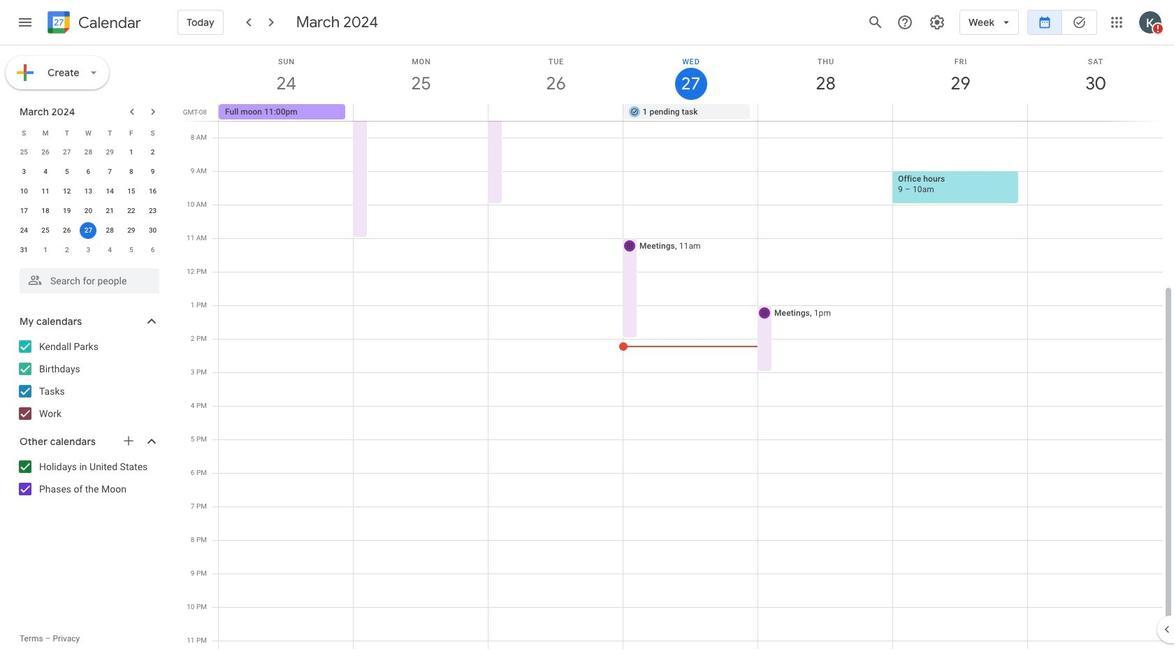 Task type: describe. For each thing, give the bounding box(es) containing it.
9 element
[[144, 164, 161, 180]]

april 6 element
[[144, 242, 161, 259]]

heading inside calendar element
[[75, 14, 141, 31]]

february 26 element
[[37, 144, 54, 161]]

27, today element
[[80, 222, 97, 239]]

21 element
[[101, 203, 118, 220]]

7 element
[[101, 164, 118, 180]]

15 element
[[123, 183, 140, 200]]

april 5 element
[[123, 242, 140, 259]]

other calendars list
[[3, 456, 173, 501]]

14 element
[[101, 183, 118, 200]]

20 element
[[80, 203, 97, 220]]

24 element
[[16, 222, 32, 239]]

13 element
[[80, 183, 97, 200]]

30 element
[[144, 222, 161, 239]]

cell inside march 2024 grid
[[78, 221, 99, 240]]

19 element
[[59, 203, 75, 220]]

10 element
[[16, 183, 32, 200]]

Search for people text field
[[28, 268, 151, 294]]

17 element
[[16, 203, 32, 220]]



Task type: vqa. For each thing, say whether or not it's contained in the screenshot.
heading
yes



Task type: locate. For each thing, give the bounding box(es) containing it.
february 25 element
[[16, 144, 32, 161]]

3 element
[[16, 164, 32, 180]]

calendar element
[[45, 8, 141, 39]]

11 element
[[37, 183, 54, 200]]

april 4 element
[[101, 242, 118, 259]]

22 element
[[123, 203, 140, 220]]

23 element
[[144, 203, 161, 220]]

april 1 element
[[37, 242, 54, 259]]

26 element
[[59, 222, 75, 239]]

february 29 element
[[101, 144, 118, 161]]

february 28 element
[[80, 144, 97, 161]]

heading
[[75, 14, 141, 31]]

4 element
[[37, 164, 54, 180]]

1 element
[[123, 144, 140, 161]]

april 2 element
[[59, 242, 75, 259]]

29 element
[[123, 222, 140, 239]]

12 element
[[59, 183, 75, 200]]

main drawer image
[[17, 14, 34, 31]]

8 element
[[123, 164, 140, 180]]

cell
[[354, 104, 488, 121], [488, 104, 623, 121], [758, 104, 893, 121], [893, 104, 1028, 121], [1028, 104, 1163, 121], [78, 221, 99, 240]]

row group
[[13, 143, 164, 260]]

add other calendars image
[[122, 434, 136, 448]]

row
[[213, 104, 1174, 121], [13, 123, 164, 143], [13, 143, 164, 162], [13, 162, 164, 182], [13, 182, 164, 201], [13, 201, 164, 221], [13, 221, 164, 240], [13, 240, 164, 260]]

2 element
[[144, 144, 161, 161]]

None search field
[[0, 263, 173, 294]]

settings menu image
[[929, 14, 946, 31]]

my calendars list
[[3, 336, 173, 425]]

25 element
[[37, 222, 54, 239]]

5 element
[[59, 164, 75, 180]]

31 element
[[16, 242, 32, 259]]

18 element
[[37, 203, 54, 220]]

16 element
[[144, 183, 161, 200]]

6 element
[[80, 164, 97, 180]]

april 3 element
[[80, 242, 97, 259]]

28 element
[[101, 222, 118, 239]]

february 27 element
[[59, 144, 75, 161]]

grid
[[179, 45, 1174, 649]]

march 2024 grid
[[13, 123, 164, 260]]



